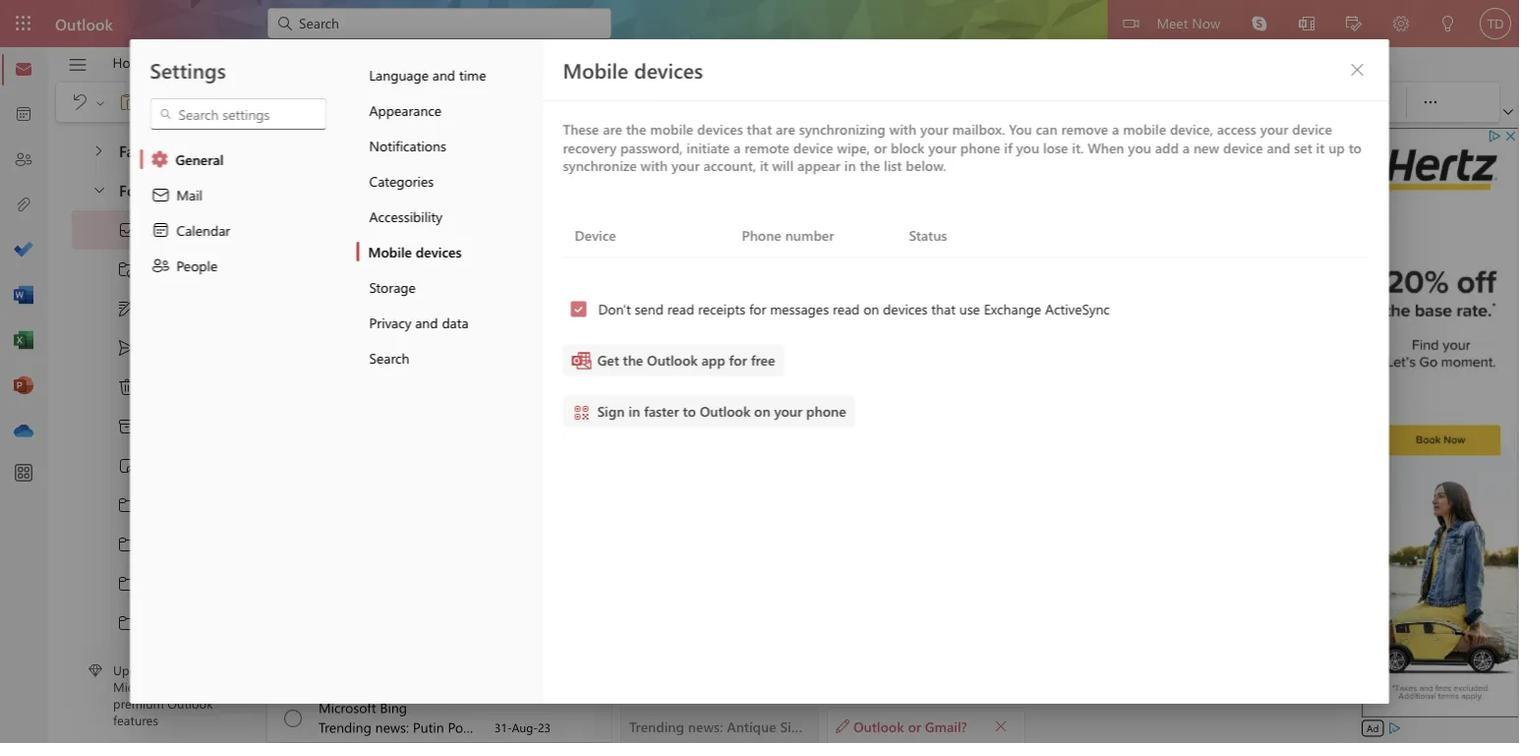 Task type: describe. For each thing, give the bounding box(es) containing it.
messages
[[770, 300, 829, 318]]

if
[[1005, 138, 1013, 156]]

your right block
[[929, 138, 957, 156]]


[[150, 150, 170, 169]]

your inside  sign in faster to outlook on your phone
[[775, 402, 803, 421]]

microsoft for legendary monsters quiz
[[319, 344, 376, 362]]

1 are from the left
[[603, 120, 623, 138]]

07-
[[496, 524, 513, 540]]

your left account,
[[672, 156, 700, 175]]

trending for trending news: putin powerless to complain about china… and more
[[319, 719, 372, 737]]

excel image
[[14, 332, 33, 351]]

inbox
[[145, 221, 180, 239]]

easier.
[[871, 338, 916, 358]]

it left 'is' on the right top of the page
[[1183, 319, 1192, 338]]

1 horizontal spatial device
[[1224, 138, 1264, 156]]

email
[[176, 260, 208, 279]]

trending news: antique singer sewing machine values & what… and more
[[319, 284, 772, 302]]

onedrive image
[[14, 422, 33, 442]]

Search settings search field
[[173, 104, 306, 124]]

test
[[633, 398, 661, 418]]

numbering image
[[743, 92, 782, 112]]

way
[[841, 338, 868, 358]]

calendar
[[177, 221, 230, 239]]

left-rail-appbar navigation
[[4, 47, 43, 454]]

time
[[459, 65, 486, 84]]

hear
[[702, 358, 733, 377]]


[[159, 107, 173, 121]]

activesync
[[1046, 300, 1110, 318]]

it left will
[[760, 156, 769, 175]]

microsoft for trending news: putin powerless to complain about china… and more
[[319, 699, 376, 717]]

decrease indent image
[[782, 92, 821, 112]]


[[572, 403, 592, 423]]

putin
[[413, 719, 444, 737]]

1 tree from the top
[[72, 124, 230, 171]]

when
[[1088, 138, 1125, 156]]

it.
[[1073, 138, 1084, 156]]

0 horizontal spatial a
[[734, 138, 741, 156]]

23 right the 08- on the left bottom of the page
[[538, 445, 551, 460]]

mike,
[[662, 300, 698, 319]]

to inside 'message list' list box
[[511, 719, 524, 737]]

options button
[[598, 47, 675, 78]]

makes
[[720, 338, 765, 358]]

to left email
[[771, 319, 785, 338]]

get
[[598, 351, 620, 369]]

appear
[[798, 156, 841, 175]]

mobile devices tab panel
[[544, 39, 1390, 704]]

categories
[[369, 172, 434, 190]]

0 vertical spatial more
[[740, 284, 772, 302]]

outlook inside  sign in faster to outlook on your phone
[[700, 402, 751, 421]]

don't send read receipts for messages read on devices that use exchange activesync
[[599, 300, 1110, 318]]

2 vertical spatial or
[[908, 717, 922, 736]]

trending for trending news: antique singer sewing machine values & what… and more
[[319, 284, 372, 302]]

to inside  sign in faster to outlook on your phone
[[683, 402, 696, 421]]

outlook inside upgrade to microsoft 365 with premium outlook features
[[167, 695, 213, 712]]

document containing settings
[[0, 0, 1520, 744]]

upgrade
[[113, 662, 162, 679]]

31-aug-23
[[495, 720, 551, 736]]

language
[[369, 65, 429, 84]]

 button
[[518, 87, 558, 118]]

news: for should
[[378, 523, 413, 541]]

it right so
[[708, 338, 716, 358]]


[[117, 456, 137, 476]]


[[957, 92, 977, 112]]

message list section
[[268, 126, 776, 744]]

saved
[[1223, 251, 1253, 267]]

mobile devices inside button
[[368, 242, 462, 261]]

trending news: putin powerless to complain about china… and more
[[319, 719, 737, 737]]

up
[[1329, 138, 1346, 156]]

application containing settings
[[0, 0, 1520, 744]]

prices
[[588, 204, 624, 222]]

devices up easier.
[[884, 300, 928, 318]]

at
[[1256, 251, 1266, 267]]

the for these
[[626, 120, 647, 138]]

bing for quiz
[[380, 344, 407, 362]]

people image
[[14, 151, 33, 170]]

-
[[494, 204, 500, 222]]

 button
[[400, 87, 440, 118]]

home button
[[98, 47, 164, 78]]

search button
[[357, 340, 543, 376]]

should
[[416, 523, 460, 541]]

or inside these are the mobile devices that are synchronizing with your mailbox. you can remove a mobile device, access your device recovery password, initiate a remote device wipe, or block your phone if you lose it. when you add a new device and set it up to synchronize with your account, it will appear in the list below.
[[874, 138, 888, 156]]

1 vertical spatial the
[[860, 156, 881, 175]]

clearance
[[356, 204, 417, 222]]

 inside mobile devices tab panel
[[1350, 62, 1366, 78]]

Select a conversation checkbox
[[272, 691, 319, 733]]

on inside  sign in faster to outlook on your phone
[[755, 402, 771, 421]]

privacy and data
[[369, 313, 469, 332]]

14-sep-23
[[497, 285, 551, 301]]

it left way
[[829, 338, 838, 358]]

to inside these are the mobile devices that are synchronizing with your mailbox. you can remove a mobile device, access your device recovery password, initiate a remote device wipe, or block your phone if you lose it. when you add a new device and set it up to synchronize with your account, it will appear in the list below.
[[1349, 138, 1362, 156]]

 button
[[1188, 144, 1238, 175]]

meet now
[[1157, 13, 1221, 31]]

new
[[1194, 138, 1220, 156]]

draw button
[[535, 47, 596, 78]]

2 read from the left
[[833, 300, 860, 318]]

microsoft bing for trending news: putin powerless to complain about china… and more
[[319, 699, 407, 717]]

mail image
[[14, 60, 33, 80]]

08-sep-23
[[495, 445, 551, 460]]

categories button
[[357, 163, 543, 199]]

and left time
[[433, 65, 456, 84]]

from
[[772, 358, 804, 377]]

people
[[177, 256, 218, 274]]

sep- for antique
[[514, 285, 538, 301]]

storage
[[369, 278, 416, 296]]

singer
[[465, 284, 503, 302]]

temu
[[319, 204, 353, 222]]

31-
[[495, 720, 512, 736]]

08-
[[495, 445, 513, 460]]

dialog containing settings
[[0, 0, 1520, 744]]

1 horizontal spatial that
[[932, 300, 956, 318]]

block
[[891, 138, 925, 156]]

settings heading
[[150, 56, 226, 84]]

search
[[369, 349, 410, 367]]

remote
[[745, 138, 790, 156]]

exchange
[[984, 300, 1042, 318]]

faster
[[644, 402, 679, 421]]

your up below.
[[921, 120, 949, 138]]

Add a subject text field
[[621, 244, 1176, 275]]

it left up
[[1317, 138, 1325, 156]]

clipboard group
[[60, 83, 196, 122]]

set
[[1295, 138, 1313, 156]]


[[117, 260, 137, 279]]

draft saved at 7:57 am 
[[1193, 251, 1326, 267]]

2  from the top
[[117, 535, 137, 555]]


[[528, 145, 548, 164]]

appearance
[[369, 101, 442, 119]]

2 horizontal spatial  button
[[377, 89, 393, 116]]

23 for antique
[[538, 285, 551, 301]]

mobile devices heading
[[563, 56, 703, 84]]

format
[[449, 53, 492, 71]]

 filter
[[528, 144, 584, 164]]

court
[[523, 523, 559, 541]]

 inside button
[[1249, 151, 1265, 167]]

the for 
[[623, 351, 644, 369]]

1  from the top
[[117, 496, 137, 515]]

add
[[1156, 138, 1179, 156]]

bing for antique
[[380, 264, 407, 282]]

email
[[788, 319, 826, 338]]

 button for basic text group
[[315, 89, 331, 116]]

devices inside these are the mobile devices that are synchronizing with your mailbox. you can remove a mobile device, access your device recovery password, initiate a remote device wipe, or block your phone if you lose it. when you add a new device and set it up to synchronize with your account, it will appear in the list below.
[[698, 120, 743, 138]]

outlook inside hey mike, which do you prefer to email with? outlook or gmail? i personally prefer gmail as it is connected to chrome so it makes for using it way easier. excited to hear back from you! sincerely, test
[[869, 319, 923, 338]]

 button
[[1287, 144, 1326, 175]]

you!
[[807, 358, 836, 377]]

below.
[[906, 156, 947, 175]]

in inside  sign in faster to outlook on your phone
[[629, 402, 640, 421]]

gmail
[[1120, 319, 1161, 338]]

settings tab list
[[130, 39, 347, 704]]

more apps image
[[14, 464, 33, 484]]


[[166, 92, 186, 112]]

microsoft bing for trending news: antique singer sewing machine values & what… and more
[[319, 264, 407, 282]]

to do image
[[14, 241, 33, 261]]


[[1299, 151, 1314, 167]]

you
[[1010, 120, 1033, 138]]

23 right 06-
[[538, 604, 551, 620]]

more for trending news: putin powerless to complain about china… and more
[[706, 719, 737, 737]]

tags group
[[1324, 83, 1403, 122]]

 tree item
[[72, 250, 230, 289]]

06-
[[497, 604, 514, 620]]

1 horizontal spatial on
[[864, 300, 880, 318]]

2 horizontal spatial with
[[890, 120, 917, 138]]

2 are from the left
[[776, 120, 796, 138]]

1 horizontal spatial a
[[1113, 120, 1120, 138]]

sep- for should
[[513, 524, 538, 540]]

reading pane main content
[[613, 123, 1358, 744]]



Task type: vqa. For each thing, say whether or not it's contained in the screenshot.
PREFER
yes



Task type: locate. For each thing, give the bounding box(es) containing it.
phone inside these are the mobile devices that are synchronizing with your mailbox. you can remove a mobile device, access your device recovery password, initiate a remote device wipe, or block your phone if you lose it. when you add a new device and set it up to synchronize with your account, it will appear in the list below.
[[961, 138, 1001, 156]]

outlook down hear
[[700, 402, 751, 421]]

status
[[909, 226, 948, 244]]

0 vertical spatial tree
[[72, 124, 230, 171]]

23 right 07-
[[538, 524, 551, 540]]

 button left the folders
[[82, 171, 115, 208]]

for left using
[[768, 338, 786, 358]]

0 vertical spatial bing
[[380, 264, 407, 282]]

2 tree from the top
[[72, 211, 230, 744]]

1 horizontal spatial read
[[833, 300, 860, 318]]

1 horizontal spatial for
[[750, 300, 767, 318]]

0 horizontal spatial device
[[794, 138, 834, 156]]

manage mobile devices element
[[563, 115, 1370, 427]]

1 horizontal spatial 
[[1249, 151, 1265, 167]]

sep- for quiz
[[514, 365, 538, 381]]

outlook banner
[[0, 0, 1520, 47]]

0 vertical spatial or
[[874, 138, 888, 156]]

on up with?
[[864, 300, 880, 318]]

with right 365
[[194, 679, 218, 696]]

1 horizontal spatial mobile devices
[[563, 56, 703, 84]]

1 vertical spatial with
[[641, 156, 668, 175]]

1 vertical spatial that
[[932, 300, 956, 318]]

legendary monsters quiz
[[319, 363, 472, 382]]

0 vertical spatial mobile devices
[[563, 56, 703, 84]]

for inside hey mike, which do you prefer to email with? outlook or gmail? i personally prefer gmail as it is connected to chrome so it makes for using it way easier. excited to hear back from you! sincerely, test
[[768, 338, 786, 358]]

the right recovery
[[626, 120, 647, 138]]

back
[[736, 358, 769, 377]]

1 vertical spatial or
[[926, 319, 940, 338]]

to right 'upgrade'
[[166, 662, 177, 679]]

 button
[[1026, 87, 1065, 118]]

which
[[633, 319, 676, 338]]

with inside upgrade to microsoft 365 with premium outlook features
[[194, 679, 218, 696]]

 button
[[440, 87, 479, 118]]

prefer down the activesync
[[1076, 319, 1117, 338]]

to right up
[[1349, 138, 1362, 156]]

application
[[0, 0, 1520, 744]]

from…
[[671, 523, 712, 541]]

23 right 31-
[[538, 720, 551, 736]]

 tree item
[[72, 211, 230, 250]]

or right easier.
[[926, 319, 940, 338]]

notifications
[[369, 136, 447, 154]]

3 trending from the top
[[319, 719, 372, 737]]

gmail? inside hey mike, which do you prefer to email with? outlook or gmail? i personally prefer gmail as it is connected to chrome so it makes for using it way easier. excited to hear back from you! sincerely, test
[[943, 319, 992, 338]]

your left set on the top right of the page
[[1261, 120, 1289, 138]]

disqualify
[[562, 523, 623, 541]]

outlook up  button
[[55, 13, 113, 34]]

files image
[[14, 196, 33, 215]]

tab list containing home
[[97, 47, 676, 78]]

1 vertical spatial 
[[117, 378, 137, 397]]

notifications button
[[357, 128, 543, 163]]

trump
[[627, 523, 667, 541]]

0 horizontal spatial are
[[603, 120, 623, 138]]

word image
[[14, 286, 33, 306]]

your down from
[[775, 402, 803, 421]]

0 vertical spatial gmail?
[[943, 319, 992, 338]]

1 horizontal spatial prefer
[[1076, 319, 1117, 338]]

more right from…
[[743, 523, 776, 541]]

0 horizontal spatial  button
[[988, 713, 1015, 740]]

0 horizontal spatial 
[[117, 378, 137, 397]]

 button for folders tree item
[[82, 171, 115, 208]]

premium features image
[[89, 664, 102, 678]]

accessibility
[[369, 207, 443, 225]]

appearance button
[[357, 92, 543, 128]]

device left wipe,
[[794, 138, 834, 156]]

in
[[845, 156, 857, 175], [629, 402, 640, 421]]

0 vertical spatial news:
[[375, 284, 409, 302]]

0 horizontal spatial in
[[629, 402, 640, 421]]

outlook up "sincerely,"
[[647, 351, 698, 369]]

1 vertical spatial more
[[743, 523, 776, 541]]

microsoft down temu
[[319, 264, 376, 282]]

more up makes on the top
[[740, 284, 772, 302]]

0 vertical spatial with
[[890, 120, 917, 138]]

2 vertical spatial microsoft bing
[[319, 699, 407, 717]]

general
[[176, 150, 224, 168]]

microsoft bing up privacy
[[319, 264, 407, 282]]

mobile devices
[[563, 56, 703, 84], [368, 242, 462, 261]]

1 vertical spatial gmail?
[[925, 717, 968, 736]]

you down receipts
[[700, 319, 724, 338]]

0 vertical spatial 
[[1350, 62, 1366, 78]]

for right the app
[[729, 351, 748, 369]]

2 microsoft bing from the top
[[319, 344, 407, 362]]

 for  button within the folders tree item
[[91, 182, 107, 197]]

microsoft right 
[[319, 699, 376, 717]]

microsoft up the features
[[113, 679, 167, 696]]

your
[[921, 120, 949, 138], [1261, 120, 1289, 138], [929, 138, 957, 156], [672, 156, 700, 175], [775, 402, 803, 421]]

message list list box
[[268, 175, 776, 744]]

2 horizontal spatial device
[[1293, 120, 1333, 138]]

1 horizontal spatial  button
[[1342, 54, 1374, 86]]

0 horizontal spatial for
[[729, 351, 748, 369]]


[[1334, 92, 1354, 112]]

2 bing from the top
[[380, 344, 407, 362]]


[[117, 299, 137, 319]]

 inside reading pane main content
[[995, 720, 1008, 733]]

0 horizontal spatial with
[[194, 679, 218, 696]]

with right synchronize
[[641, 156, 668, 175]]


[[67, 55, 88, 75]]

news: up privacy
[[375, 284, 409, 302]]

trending right 
[[319, 719, 372, 737]]

antique
[[413, 284, 461, 302]]

news: for antique
[[375, 284, 409, 302]]

that down numbering icon
[[747, 120, 772, 138]]

to
[[1349, 138, 1362, 156], [771, 319, 785, 338], [1286, 319, 1299, 338], [685, 358, 699, 377], [683, 402, 696, 421], [166, 662, 177, 679], [511, 719, 524, 737]]

 up 
[[117, 378, 137, 397]]

a right initiate
[[734, 138, 741, 156]]

1 prefer from the left
[[727, 319, 768, 338]]

microsoft inside upgrade to microsoft 365 with premium outlook features
[[113, 679, 167, 696]]

1 mobile from the left
[[651, 120, 694, 138]]

app
[[702, 351, 726, 369]]

to right connected
[[1286, 319, 1299, 338]]

for right receipts
[[750, 300, 767, 318]]

1 vertical spatial bing
[[380, 344, 407, 362]]

initiate
[[687, 138, 730, 156]]

device up 
[[1293, 120, 1333, 138]]

news: left should
[[378, 523, 413, 541]]

14-
[[497, 285, 514, 301]]

0 vertical spatial on
[[864, 300, 880, 318]]

the right get
[[623, 351, 644, 369]]

set your advertising preferences image
[[1387, 721, 1403, 737]]

 inside folders tree item
[[91, 182, 107, 197]]

2 vertical spatial with
[[194, 679, 218, 696]]

1 vertical spatial  button
[[988, 713, 1015, 740]]

outlook right way
[[869, 319, 923, 338]]

0 horizontal spatial mobile
[[651, 120, 694, 138]]

bullets image
[[703, 92, 743, 112]]

prefer down receipts
[[727, 319, 768, 338]]

and left set on the top right of the page
[[1268, 138, 1291, 156]]

microsoft bing for legendary monsters quiz
[[319, 344, 407, 362]]


[[151, 256, 171, 275]]

row
[[563, 199, 1370, 258]]

1 read from the left
[[668, 300, 695, 318]]

2 horizontal spatial a
[[1183, 138, 1190, 156]]

 button
[[654, 87, 694, 118]]

0 vertical spatial trending
[[319, 284, 372, 302]]

0 horizontal spatial phone
[[807, 402, 847, 421]]

microsoft bing right 
[[319, 699, 407, 717]]

 button inside mobile devices tab panel
[[1342, 54, 1374, 86]]

or right ''
[[908, 717, 922, 736]]

0 horizontal spatial or
[[874, 138, 888, 156]]

are right these
[[603, 120, 623, 138]]

and right from…
[[716, 523, 739, 541]]

and inside these are the mobile devices that are synchronizing with your mailbox. you can remove a mobile device, access your device recovery password, initiate a remote device wipe, or block your phone if you lose it. when you add a new device and set it up to synchronize with your account, it will appear in the list below.
[[1268, 138, 1291, 156]]

2 horizontal spatial 
[[379, 96, 391, 108]]


[[1373, 92, 1393, 112]]

1 horizontal spatial mobile
[[1124, 120, 1167, 138]]

mobile devices down accessibility
[[368, 242, 462, 261]]

0 vertical spatial mobile
[[563, 56, 629, 84]]

 down access
[[1249, 151, 1265, 167]]

powerpoint image
[[14, 377, 33, 396]]

outlook inside the  get the outlook app for free
[[647, 351, 698, 369]]

1 horizontal spatial you
[[1017, 138, 1040, 156]]

the
[[626, 120, 647, 138], [860, 156, 881, 175], [623, 351, 644, 369]]

that left use
[[932, 300, 956, 318]]

access
[[1218, 120, 1257, 138]]

insanely
[[504, 204, 555, 222]]

 down language
[[379, 96, 391, 108]]

Message body, press Alt+F10 to exit text field
[[633, 300, 1326, 574]]

2 horizontal spatial for
[[768, 338, 786, 358]]

outlook
[[55, 13, 113, 34], [869, 319, 923, 338], [647, 351, 698, 369], [700, 402, 751, 421], [167, 695, 213, 712], [854, 717, 905, 736]]

tree
[[72, 124, 230, 171], [72, 211, 230, 744]]

1 vertical spatial in
[[629, 402, 640, 421]]

excited
[[633, 358, 682, 377]]

phone number
[[742, 226, 835, 244]]

and left 'data'
[[415, 313, 438, 332]]

outlook inside banner
[[55, 13, 113, 34]]

device
[[1293, 120, 1333, 138], [794, 138, 834, 156], [1224, 138, 1264, 156]]

device right new
[[1224, 138, 1264, 156]]

trending up privacy
[[319, 284, 372, 302]]

23 left "machine"
[[538, 285, 551, 301]]

list
[[884, 156, 903, 175]]

0 horizontal spatial on
[[755, 402, 771, 421]]

23
[[538, 285, 551, 301], [538, 365, 551, 381], [538, 445, 551, 460], [538, 524, 551, 540], [538, 604, 551, 620], [538, 720, 551, 736]]

news: left "putin" on the bottom left of the page
[[375, 719, 409, 737]]

dialog
[[0, 0, 1520, 744]]

more for trending news: should supreme court disqualify trump from… and more
[[743, 523, 776, 541]]

 left the folders
[[91, 182, 107, 197]]

you left the "add"
[[1129, 138, 1152, 156]]

or inside hey mike, which do you prefer to email with? outlook or gmail? i personally prefer gmail as it is connected to chrome so it makes for using it way easier. excited to hear back from you! sincerely, test
[[926, 319, 940, 338]]

3 bing from the top
[[380, 699, 407, 717]]

microsoft up the legendary
[[319, 344, 376, 362]]

folders
[[119, 179, 171, 200]]

1 horizontal spatial phone
[[961, 138, 1001, 156]]

news: for putin
[[375, 719, 409, 737]]

2 horizontal spatial or
[[926, 319, 940, 338]]

to left complain
[[511, 719, 524, 737]]

80
[[196, 221, 212, 239]]

and right what…
[[714, 284, 736, 302]]

phone down you! in the right of the page
[[807, 402, 847, 421]]

0 horizontal spatial that
[[747, 120, 772, 138]]

that inside these are the mobile devices that are synchronizing with your mailbox. you can remove a mobile device, access your device recovery password, initiate a remote device wipe, or block your phone if you lose it. when you add a new device and set it up to synchronize with your account, it will appear in the list below.
[[747, 120, 772, 138]]

legendary
[[319, 363, 383, 382]]

1 vertical spatial phone
[[807, 402, 847, 421]]

folders tree item
[[72, 171, 230, 211]]

data
[[442, 313, 469, 332]]

0 vertical spatial phone
[[961, 138, 1001, 156]]

1 horizontal spatial are
[[776, 120, 796, 138]]

using
[[789, 338, 826, 358]]

devices down bullets icon
[[698, 120, 743, 138]]

 inside tree
[[117, 378, 137, 397]]

hey mike, which do you prefer to email with? outlook or gmail? i personally prefer gmail as it is connected to chrome so it makes for using it way easier. excited to hear back from you! sincerely, test
[[633, 300, 1299, 418]]

0 horizontal spatial 
[[91, 182, 107, 197]]

in right sign
[[629, 402, 640, 421]]

to left the app
[[685, 358, 699, 377]]

1 horizontal spatial 
[[317, 96, 329, 108]]

increase indent image
[[821, 92, 861, 112]]

supreme
[[464, 523, 519, 541]]

on down the "back"
[[755, 402, 771, 421]]

to inside upgrade to microsoft 365 with premium outlook features
[[166, 662, 177, 679]]

document
[[0, 0, 1520, 744]]

phone
[[961, 138, 1001, 156], [807, 402, 847, 421]]

1 horizontal spatial with
[[641, 156, 668, 175]]

as
[[1164, 319, 1180, 338]]

for inside the  get the outlook app for free
[[729, 351, 748, 369]]

0 vertical spatial microsoft bing
[[319, 264, 407, 282]]

and right china…
[[679, 719, 702, 737]]

 button inside folders tree item
[[82, 171, 115, 208]]

sign
[[598, 402, 625, 421]]

read up with?
[[833, 300, 860, 318]]

mobile devices up 
[[563, 56, 703, 84]]

0 vertical spatial in
[[845, 156, 857, 175]]

tab list
[[97, 47, 676, 78]]

1 vertical spatial on
[[755, 402, 771, 421]]

 button
[[156, 87, 196, 118]]

0 horizontal spatial prefer
[[727, 319, 768, 338]]

calendar image
[[14, 105, 33, 125]]

a
[[1113, 120, 1120, 138], [734, 138, 741, 156], [1183, 138, 1190, 156]]

0 vertical spatial the
[[626, 120, 647, 138]]

with up list
[[890, 120, 917, 138]]

tree containing 
[[72, 211, 230, 744]]

microsoft for trending news: antique singer sewing machine values & what… and more
[[319, 264, 376, 282]]


[[117, 338, 137, 358]]

1 vertical spatial microsoft bing
[[319, 344, 407, 362]]

1 vertical spatial trending
[[319, 523, 374, 541]]

devices inside button
[[416, 242, 462, 261]]


[[284, 710, 302, 728]]

in inside these are the mobile devices that are synchronizing with your mailbox. you can remove a mobile device, access your device recovery password, initiate a remote device wipe, or block your phone if you lose it. when you add a new device and set it up to synchronize with your account, it will appear in the list below.
[[845, 156, 857, 175]]

trending news: should supreme court disqualify trump from… and more
[[319, 523, 776, 541]]

phone inside  sign in faster to outlook on your phone
[[807, 402, 847, 421]]

3  from the top
[[117, 575, 137, 594]]

these
[[563, 120, 599, 138]]

0 horizontal spatial 
[[995, 720, 1008, 733]]

 button inside reading pane main content
[[988, 713, 1015, 740]]

include group
[[1171, 83, 1315, 122]]

hey
[[633, 300, 659, 319]]

can
[[1036, 120, 1058, 138]]

a right remove
[[1113, 120, 1120, 138]]

0 vertical spatial that
[[747, 120, 772, 138]]

you right if
[[1017, 138, 1040, 156]]

personally
[[1002, 319, 1073, 338]]

 button
[[947, 87, 987, 118]]

2 horizontal spatial you
[[1129, 138, 1152, 156]]

in right appear
[[845, 156, 857, 175]]

2 mobile from the left
[[1124, 120, 1167, 138]]

1 vertical spatial 
[[995, 720, 1008, 733]]

row inside mobile devices tab panel
[[563, 199, 1370, 258]]

read up do
[[668, 300, 695, 318]]

connected
[[1210, 319, 1283, 338]]

you
[[1017, 138, 1040, 156], [1129, 138, 1152, 156], [700, 319, 724, 338]]

1 vertical spatial mobile
[[368, 242, 412, 261]]

365
[[170, 679, 191, 696]]

monsters
[[386, 363, 442, 382]]

1 trending from the top
[[319, 284, 372, 302]]

2 vertical spatial news:
[[375, 719, 409, 737]]

06-sep-23
[[497, 604, 551, 620]]

 for right  button
[[379, 96, 391, 108]]

account,
[[704, 156, 757, 175]]

now
[[1193, 13, 1221, 31]]

basic text group
[[205, 83, 1105, 122]]

a right the "add"
[[1183, 138, 1190, 156]]

outlook right ''
[[854, 717, 905, 736]]

the left list
[[860, 156, 881, 175]]

will
[[773, 156, 794, 175]]

mobile down 
[[651, 120, 694, 138]]

mobile inside button
[[368, 242, 412, 261]]

23 right the 13- on the left of page
[[538, 365, 551, 381]]

are down "decrease indent" icon
[[776, 120, 796, 138]]

2 vertical spatial the
[[623, 351, 644, 369]]

 left appearance
[[317, 96, 329, 108]]

only
[[421, 204, 450, 222]]

phone left if
[[961, 138, 1001, 156]]

0 horizontal spatial mobile
[[368, 242, 412, 261]]

mobile inside tab panel
[[563, 56, 629, 84]]


[[151, 185, 171, 205]]

to right faster
[[683, 402, 696, 421]]

13-sep-23
[[497, 365, 551, 381]]

23 for quiz
[[538, 365, 551, 381]]

1 horizontal spatial mobile
[[563, 56, 629, 84]]

2 trending from the top
[[319, 523, 374, 541]]

trending for trending news: should supreme court disqualify trump from… and more
[[319, 523, 374, 541]]

row containing device
[[563, 199, 1370, 258]]

outlook right premium
[[167, 695, 213, 712]]

23 for putin
[[538, 720, 551, 736]]

2 prefer from the left
[[1076, 319, 1117, 338]]

more right china…
[[706, 719, 737, 737]]

23 for should
[[538, 524, 551, 540]]

features
[[113, 712, 158, 729]]


[[836, 720, 850, 733]]

0 vertical spatial 
[[1249, 151, 1265, 167]]

and
[[433, 65, 456, 84], [1268, 138, 1291, 156], [714, 284, 736, 302], [415, 313, 438, 332], [716, 523, 739, 541], [679, 719, 702, 737]]

mailbox.
[[953, 120, 1006, 138]]

1 horizontal spatial 
[[1350, 62, 1366, 78]]

it
[[1317, 138, 1325, 156], [760, 156, 769, 175], [1183, 319, 1192, 338], [708, 338, 716, 358], [829, 338, 838, 358]]

4  from the top
[[117, 614, 137, 634]]

0 horizontal spatial you
[[700, 319, 724, 338]]

 button down language
[[377, 89, 393, 116]]

1 vertical spatial mobile devices
[[368, 242, 462, 261]]

microsoft bing up the legendary
[[319, 344, 407, 362]]

mobile devices inside tab panel
[[563, 56, 703, 84]]

devices up 
[[635, 56, 703, 84]]

0 vertical spatial  button
[[1342, 54, 1374, 86]]

microsoft bing
[[319, 264, 407, 282], [319, 344, 407, 362], [319, 699, 407, 717]]

1 vertical spatial tree
[[72, 211, 230, 744]]


[[368, 143, 388, 162]]

1 horizontal spatial  button
[[315, 89, 331, 116]]

 button
[[1324, 87, 1363, 118]]

3 microsoft bing from the top
[[319, 699, 407, 717]]

you inside hey mike, which do you prefer to email with? outlook or gmail? i personally prefer gmail as it is connected to chrome so it makes for using it way easier. excited to hear back from you! sincerely, test
[[700, 319, 724, 338]]

0 horizontal spatial read
[[668, 300, 695, 318]]

2 vertical spatial bing
[[380, 699, 407, 717]]

 for basic text group  button
[[317, 96, 329, 108]]

trending left should
[[319, 523, 374, 541]]

bing for putin
[[380, 699, 407, 717]]

insert button
[[368, 47, 432, 78]]

the inside the  get the outlook app for free
[[623, 351, 644, 369]]

1 bing from the top
[[380, 264, 407, 282]]

2 vertical spatial trending
[[319, 719, 372, 737]]

1 vertical spatial news:
[[378, 523, 413, 541]]

devices down accessibility button on the left top of page
[[416, 242, 462, 261]]

0 horizontal spatial  button
[[82, 171, 115, 208]]

1 microsoft bing from the top
[[319, 264, 407, 282]]

lose
[[1044, 138, 1069, 156]]

these are the mobile devices that are synchronizing with your mailbox. you can remove a mobile device, access your device recovery password, initiate a remote device wipe, or block your phone if you lose it. when you add a new device and set it up to synchronize with your account, it will appear in the list below.
[[563, 120, 1362, 175]]

 button left appearance
[[315, 89, 331, 116]]

0 horizontal spatial mobile devices
[[368, 242, 462, 261]]

1 horizontal spatial or
[[908, 717, 922, 736]]

2 vertical spatial more
[[706, 719, 737, 737]]

1 horizontal spatial in
[[845, 156, 857, 175]]

or right wipe,
[[874, 138, 888, 156]]



